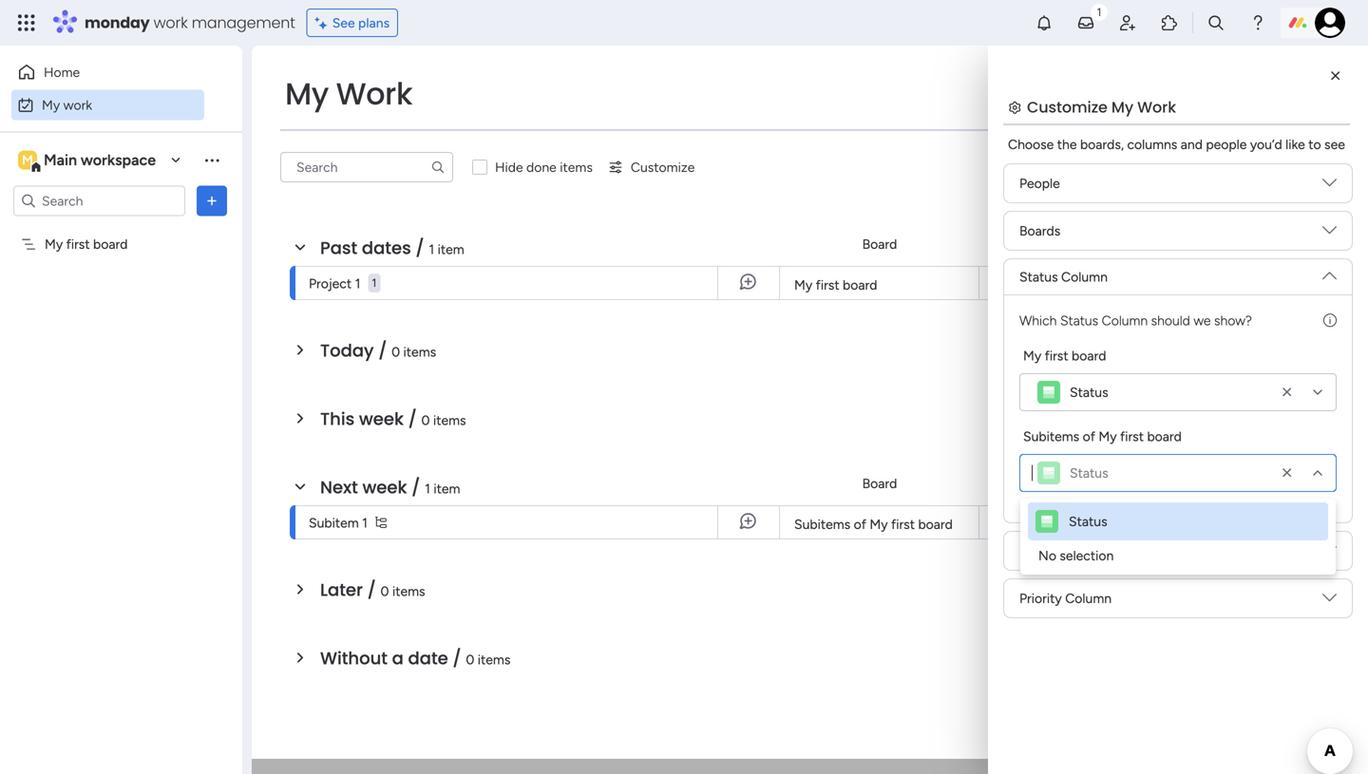 Task type: vqa. For each thing, say whether or not it's contained in the screenshot.
subitem on the left bottom of page
yes



Task type: describe. For each thing, give the bounding box(es) containing it.
workspace
[[81, 151, 156, 169]]

inbox image
[[1077, 13, 1096, 32]]

date
[[408, 647, 448, 671]]

1 horizontal spatial work
[[1138, 96, 1176, 118]]

boards,
[[1081, 136, 1124, 153]]

Filter dashboard by text search field
[[280, 152, 453, 182]]

subitems of my first board group
[[1020, 427, 1337, 492]]

date for past dates /
[[1317, 236, 1346, 252]]

this week / 0 items
[[320, 407, 466, 431]]

which
[[1020, 313, 1057, 329]]

board for past dates /
[[863, 236, 897, 252]]

people for next week /
[[1188, 476, 1228, 492]]

first inside list box
[[66, 236, 90, 252]]

done
[[527, 159, 557, 175]]

project 1
[[309, 276, 361, 292]]

hide done items
[[495, 159, 593, 175]]

0 inside 'later / 0 items'
[[381, 584, 389, 600]]

my first board for my first board group on the right of page
[[1024, 348, 1107, 364]]

project
[[309, 276, 352, 292]]

no selection
[[1039, 548, 1114, 564]]

workspace selection element
[[18, 149, 159, 173]]

choose the boards, columns and people you'd like to see
[[1008, 136, 1346, 153]]

2 this month from the top
[[1017, 517, 1078, 532]]

main
[[44, 151, 77, 169]]

1 month from the top
[[1042, 278, 1078, 293]]

choose
[[1008, 136, 1054, 153]]

my first board inside list box
[[45, 236, 128, 252]]

subitem 1
[[309, 515, 368, 531]]

2 vertical spatial this
[[1017, 517, 1039, 532]]

priority
[[1020, 591, 1062, 607]]

subitems of my first board for subitems of my first board group at the bottom right of page
[[1024, 429, 1182, 445]]

without a date / 0 items
[[320, 647, 511, 671]]

week for next
[[362, 476, 407, 500]]

1 left 1 button
[[355, 276, 361, 292]]

status up "my first board" heading
[[1061, 313, 1099, 329]]

/ right dates
[[416, 236, 424, 260]]

workspace image
[[18, 150, 37, 171]]

work for monday
[[154, 12, 188, 33]]

and
[[1181, 136, 1203, 153]]

v2 overdue deadline image
[[1272, 274, 1287, 292]]

16
[[1341, 276, 1353, 291]]

0 inside this week / 0 items
[[422, 412, 430, 429]]

/ right later
[[367, 578, 376, 603]]

board inside "my first board" heading
[[1072, 348, 1107, 364]]

my first board list box
[[0, 224, 242, 517]]

items inside 'later / 0 items'
[[392, 584, 425, 600]]

dapulse dropdown down arrow image for people
[[1323, 176, 1337, 197]]

status column
[[1020, 269, 1108, 285]]

later / 0 items
[[320, 578, 425, 603]]

past dates / 1 item
[[320, 236, 464, 260]]

my inside button
[[42, 97, 60, 113]]

first inside group
[[1120, 429, 1144, 445]]

my first board group
[[1020, 346, 1337, 412]]

we
[[1194, 313, 1211, 329]]

dapulse dropdown down arrow image for priority column
[[1323, 591, 1337, 613]]

work for my
[[63, 97, 92, 113]]

2 vertical spatial date
[[1020, 543, 1048, 559]]

hide
[[495, 159, 523, 175]]

item for past dates /
[[438, 241, 464, 258]]

column left should
[[1102, 313, 1148, 329]]

board for next week /
[[863, 476, 897, 492]]

0 vertical spatial this
[[1017, 278, 1039, 293]]

column for status column
[[1062, 269, 1108, 285]]

0 inside without a date / 0 items
[[466, 652, 475, 668]]

next
[[320, 476, 358, 500]]

1 inside button
[[372, 276, 377, 290]]

subitems of my first board heading
[[1024, 427, 1182, 447]]

dapulse dropdown down arrow image for date column
[[1323, 544, 1337, 565]]

date column
[[1020, 543, 1098, 559]]

items inside without a date / 0 items
[[478, 652, 511, 668]]

/ right date
[[453, 647, 462, 671]]

2 month from the top
[[1042, 517, 1078, 532]]

see
[[332, 15, 355, 31]]

/ right today
[[378, 339, 387, 363]]

search image
[[431, 160, 446, 175]]

main workspace
[[44, 151, 156, 169]]

board inside my first board list box
[[93, 236, 128, 252]]

invite members image
[[1119, 13, 1138, 32]]

item for next week /
[[434, 481, 460, 497]]

home button
[[11, 57, 204, 87]]

1 button
[[368, 266, 380, 300]]

of for subitems of my first board link
[[854, 517, 867, 533]]

columns
[[1128, 136, 1178, 153]]

nov 16
[[1315, 276, 1353, 291]]

without
[[320, 647, 388, 671]]

you'd
[[1251, 136, 1283, 153]]

subitems of my first board for subitems of my first board link
[[794, 517, 953, 533]]



Task type: locate. For each thing, give the bounding box(es) containing it.
group up status column
[[1047, 236, 1084, 252]]

1 vertical spatial date
[[1317, 476, 1346, 492]]

/ down this week / 0 items
[[412, 476, 420, 500]]

nov left 16
[[1315, 276, 1338, 291]]

/ up next week / 1 item
[[408, 407, 417, 431]]

v2 info image
[[1324, 311, 1337, 331]]

john smith image
[[1315, 8, 1346, 38]]

board inside subitems of my first board link
[[918, 517, 953, 533]]

board
[[863, 236, 897, 252], [863, 476, 897, 492]]

this
[[1017, 278, 1039, 293], [320, 407, 355, 431], [1017, 517, 1039, 532]]

nov for nov 16
[[1315, 276, 1338, 291]]

board up my first board link
[[863, 236, 897, 252]]

my inside group
[[1099, 429, 1117, 445]]

week down today / 0 items
[[359, 407, 404, 431]]

items inside this week / 0 items
[[433, 412, 466, 429]]

work right monday
[[154, 12, 188, 33]]

see
[[1325, 136, 1346, 153]]

item inside next week / 1 item
[[434, 481, 460, 497]]

23
[[1340, 515, 1354, 530]]

main content containing past dates /
[[252, 46, 1369, 775]]

0 horizontal spatial work
[[63, 97, 92, 113]]

this month
[[1017, 278, 1078, 293], [1017, 517, 1078, 532]]

v2 subitems open image
[[375, 517, 387, 529]]

this month up which on the top of page
[[1017, 278, 1078, 293]]

1 vertical spatial week
[[362, 476, 407, 500]]

0 horizontal spatial subitems
[[794, 517, 851, 533]]

work down "plans"
[[336, 73, 413, 115]]

item inside past dates / 1 item
[[438, 241, 464, 258]]

1 vertical spatial subitems
[[794, 517, 851, 533]]

status up the selection
[[1069, 514, 1108, 530]]

0 right date
[[466, 652, 475, 668]]

status inside subitems of my first board group
[[1070, 465, 1109, 481]]

0 vertical spatial group
[[1047, 236, 1084, 252]]

4 dapulse dropdown down arrow image from the top
[[1323, 544, 1337, 565]]

my first board inside group
[[1024, 348, 1107, 364]]

apps image
[[1160, 13, 1179, 32]]

1 this month from the top
[[1017, 278, 1078, 293]]

items inside today / 0 items
[[403, 344, 436, 360]]

first inside group
[[1045, 348, 1069, 364]]

status inside my first board group
[[1070, 384, 1109, 401]]

subitems of my first board link
[[792, 507, 967, 541]]

group for next week /
[[1047, 476, 1084, 492]]

1 group from the top
[[1047, 236, 1084, 252]]

my work button
[[11, 90, 204, 120]]

week up v2 subitems open icon
[[362, 476, 407, 500]]

options image
[[202, 191, 221, 211]]

nov
[[1315, 276, 1338, 291], [1314, 515, 1337, 530]]

column for priority column
[[1066, 591, 1112, 607]]

option
[[0, 227, 242, 231]]

my work
[[42, 97, 92, 113]]

column for date column
[[1051, 543, 1098, 559]]

1 down this week / 0 items
[[425, 481, 430, 497]]

see plans
[[332, 15, 390, 31]]

0 vertical spatial item
[[438, 241, 464, 258]]

0 horizontal spatial subitems of my first board
[[794, 517, 953, 533]]

items up this week / 0 items
[[403, 344, 436, 360]]

1 down dates
[[372, 276, 377, 290]]

help image
[[1249, 13, 1268, 32]]

board inside 'subitems of my first board' heading
[[1147, 429, 1182, 445]]

item
[[438, 241, 464, 258], [434, 481, 460, 497]]

0 vertical spatial date
[[1317, 236, 1346, 252]]

people
[[1206, 136, 1247, 153]]

2 vertical spatial my first board
[[1024, 348, 1107, 364]]

home
[[44, 64, 80, 80]]

date for next week /
[[1317, 476, 1346, 492]]

5 dapulse dropdown down arrow image from the top
[[1323, 591, 1337, 613]]

0 up next week / 1 item
[[422, 412, 430, 429]]

subitem
[[309, 515, 359, 531]]

subitems inside heading
[[1024, 429, 1080, 445]]

status
[[1020, 269, 1058, 285], [1061, 313, 1099, 329], [1070, 384, 1109, 401], [1070, 465, 1109, 481], [1069, 514, 1108, 530]]

customize
[[1027, 96, 1108, 118], [631, 159, 695, 175]]

my first board heading
[[1024, 346, 1107, 366]]

1 horizontal spatial subitems of my first board
[[1024, 429, 1182, 445]]

1 vertical spatial customize
[[631, 159, 695, 175]]

see plans button
[[307, 9, 398, 37]]

date up nov 16
[[1317, 236, 1346, 252]]

status up which on the top of page
[[1020, 269, 1058, 285]]

main content
[[252, 46, 1369, 775]]

like
[[1286, 136, 1306, 153]]

1 horizontal spatial customize
[[1027, 96, 1108, 118]]

the
[[1058, 136, 1077, 153]]

search everything image
[[1207, 13, 1226, 32]]

column down the selection
[[1066, 591, 1112, 607]]

column up priority column
[[1051, 543, 1098, 559]]

1 dapulse dropdown down arrow image from the top
[[1323, 176, 1337, 197]]

notifications image
[[1035, 13, 1054, 32]]

my first board
[[45, 236, 128, 252], [794, 277, 878, 293], [1024, 348, 1107, 364]]

customize inside button
[[631, 159, 695, 175]]

board inside my first board link
[[843, 277, 878, 293]]

nov left 23 on the bottom of the page
[[1314, 515, 1337, 530]]

month
[[1042, 278, 1078, 293], [1042, 517, 1078, 532]]

week
[[359, 407, 404, 431], [362, 476, 407, 500]]

column up which status column should we show?
[[1062, 269, 1108, 285]]

0 vertical spatial work
[[154, 12, 188, 33]]

this up which on the top of page
[[1017, 278, 1039, 293]]

my work
[[285, 73, 413, 115]]

0 vertical spatial nov
[[1315, 276, 1338, 291]]

month up date column
[[1042, 517, 1078, 532]]

selection
[[1060, 548, 1114, 564]]

1 inside past dates / 1 item
[[429, 241, 434, 258]]

subitems for subitems of my first board link
[[794, 517, 851, 533]]

0 horizontal spatial work
[[336, 73, 413, 115]]

today / 0 items
[[320, 339, 436, 363]]

board
[[93, 236, 128, 252], [843, 277, 878, 293], [1072, 348, 1107, 364], [1147, 429, 1182, 445], [918, 517, 953, 533]]

dates
[[362, 236, 411, 260]]

this up next
[[320, 407, 355, 431]]

customize my work
[[1027, 96, 1176, 118]]

1 image
[[1091, 1, 1108, 22]]

items
[[560, 159, 593, 175], [403, 344, 436, 360], [433, 412, 466, 429], [392, 584, 425, 600], [478, 652, 511, 668]]

people
[[1020, 175, 1060, 191], [1188, 236, 1228, 252], [1188, 476, 1228, 492]]

2 dapulse dropdown down arrow image from the top
[[1323, 223, 1337, 245]]

board up subitems of my first board link
[[863, 476, 897, 492]]

1 vertical spatial this
[[320, 407, 355, 431]]

my
[[285, 73, 329, 115], [1112, 96, 1134, 118], [42, 97, 60, 113], [45, 236, 63, 252], [794, 277, 813, 293], [1024, 348, 1042, 364], [1099, 429, 1117, 445], [870, 517, 888, 533]]

items up next week / 1 item
[[433, 412, 466, 429]]

boards
[[1020, 223, 1061, 239]]

should
[[1151, 313, 1191, 329]]

my first board link
[[792, 267, 967, 301]]

1 vertical spatial board
[[863, 476, 897, 492]]

subitems of my first board
[[1024, 429, 1182, 445], [794, 517, 953, 533]]

2 board from the top
[[863, 476, 897, 492]]

month up which on the top of page
[[1042, 278, 1078, 293]]

to
[[1309, 136, 1322, 153]]

date up the nov 23
[[1317, 476, 1346, 492]]

status down "my first board" heading
[[1070, 384, 1109, 401]]

which status column should we show?
[[1020, 313, 1253, 329]]

1 vertical spatial this month
[[1017, 517, 1078, 532]]

management
[[192, 12, 295, 33]]

later
[[320, 578, 363, 603]]

0 vertical spatial customize
[[1027, 96, 1108, 118]]

dapulse dropdown down arrow image for status column
[[1323, 261, 1337, 283]]

my inside group
[[1024, 348, 1042, 364]]

customize button
[[600, 152, 703, 182]]

2 vertical spatial people
[[1188, 476, 1228, 492]]

week for this
[[359, 407, 404, 431]]

1 vertical spatial my first board
[[794, 277, 878, 293]]

items right later
[[392, 584, 425, 600]]

1 left v2 subitems open icon
[[362, 515, 368, 531]]

1
[[429, 241, 434, 258], [355, 276, 361, 292], [372, 276, 377, 290], [425, 481, 430, 497], [362, 515, 368, 531]]

priority column
[[1020, 591, 1112, 607]]

subitems
[[1024, 429, 1080, 445], [794, 517, 851, 533]]

items right date
[[478, 652, 511, 668]]

0 right today
[[392, 344, 400, 360]]

of for subitems of my first board group at the bottom right of page
[[1083, 429, 1096, 445]]

work up columns
[[1138, 96, 1176, 118]]

next week / 1 item
[[320, 476, 460, 500]]

1 horizontal spatial of
[[1083, 429, 1096, 445]]

work
[[154, 12, 188, 33], [63, 97, 92, 113]]

1 vertical spatial item
[[434, 481, 460, 497]]

0 vertical spatial month
[[1042, 278, 1078, 293]]

None search field
[[280, 152, 453, 182]]

monday work management
[[85, 12, 295, 33]]

nov for nov 23
[[1314, 515, 1337, 530]]

group down 'subitems of my first board' heading
[[1047, 476, 1084, 492]]

0 inside today / 0 items
[[392, 344, 400, 360]]

0 vertical spatial subitems
[[1024, 429, 1080, 445]]

0 vertical spatial week
[[359, 407, 404, 431]]

my inside list box
[[45, 236, 63, 252]]

this up no
[[1017, 517, 1039, 532]]

0 right later
[[381, 584, 389, 600]]

1 inside next week / 1 item
[[425, 481, 430, 497]]

column
[[1062, 269, 1108, 285], [1102, 313, 1148, 329], [1051, 543, 1098, 559], [1066, 591, 1112, 607]]

1 board from the top
[[863, 236, 897, 252]]

1 vertical spatial of
[[854, 517, 867, 533]]

3 dapulse dropdown down arrow image from the top
[[1323, 261, 1337, 283]]

1 vertical spatial month
[[1042, 517, 1078, 532]]

1 vertical spatial subitems of my first board
[[794, 517, 953, 533]]

0
[[392, 344, 400, 360], [422, 412, 430, 429], [381, 584, 389, 600], [466, 652, 475, 668]]

plans
[[358, 15, 390, 31]]

first
[[66, 236, 90, 252], [816, 277, 840, 293], [1045, 348, 1069, 364], [1120, 429, 1144, 445], [891, 517, 915, 533]]

0 horizontal spatial of
[[854, 517, 867, 533]]

1 right dates
[[429, 241, 434, 258]]

group for past dates /
[[1047, 236, 1084, 252]]

work down home
[[63, 97, 92, 113]]

1 horizontal spatial subitems
[[1024, 429, 1080, 445]]

items right done
[[560, 159, 593, 175]]

0 vertical spatial my first board
[[45, 236, 128, 252]]

people for past dates /
[[1188, 236, 1228, 252]]

1 vertical spatial people
[[1188, 236, 1228, 252]]

nov 23
[[1314, 515, 1354, 530]]

1 vertical spatial work
[[63, 97, 92, 113]]

past
[[320, 236, 358, 260]]

customize for customize
[[631, 159, 695, 175]]

select product image
[[17, 13, 36, 32]]

item right dates
[[438, 241, 464, 258]]

0 vertical spatial of
[[1083, 429, 1096, 445]]

date up priority
[[1020, 543, 1048, 559]]

customize for customize my work
[[1027, 96, 1108, 118]]

today
[[320, 339, 374, 363]]

1 horizontal spatial work
[[154, 12, 188, 33]]

show?
[[1215, 313, 1253, 329]]

dapulse dropdown down arrow image
[[1323, 176, 1337, 197], [1323, 223, 1337, 245], [1323, 261, 1337, 283], [1323, 544, 1337, 565], [1323, 591, 1337, 613]]

workspace options image
[[202, 150, 221, 169]]

0 horizontal spatial customize
[[631, 159, 695, 175]]

this month up date column
[[1017, 517, 1078, 532]]

dapulse dropdown down arrow image for boards
[[1323, 223, 1337, 245]]

1 vertical spatial nov
[[1314, 515, 1337, 530]]

subitems of my first board inside group
[[1024, 429, 1182, 445]]

/
[[416, 236, 424, 260], [378, 339, 387, 363], [408, 407, 417, 431], [412, 476, 420, 500], [367, 578, 376, 603], [453, 647, 462, 671]]

0 vertical spatial board
[[863, 236, 897, 252]]

work inside button
[[63, 97, 92, 113]]

work
[[336, 73, 413, 115], [1138, 96, 1176, 118]]

of inside heading
[[1083, 429, 1096, 445]]

a
[[392, 647, 404, 671]]

1 vertical spatial group
[[1047, 476, 1084, 492]]

0 vertical spatial subitems of my first board
[[1024, 429, 1182, 445]]

0 vertical spatial this month
[[1017, 278, 1078, 293]]

m
[[22, 152, 33, 168]]

subitems for subitems of my first board group at the bottom right of page
[[1024, 429, 1080, 445]]

date
[[1317, 236, 1346, 252], [1317, 476, 1346, 492], [1020, 543, 1048, 559]]

my first board for my first board link
[[794, 277, 878, 293]]

Search in workspace field
[[40, 190, 159, 212]]

monday
[[85, 12, 150, 33]]

2 horizontal spatial my first board
[[1024, 348, 1107, 364]]

0 horizontal spatial my first board
[[45, 236, 128, 252]]

of
[[1083, 429, 1096, 445], [854, 517, 867, 533]]

no
[[1039, 548, 1057, 564]]

2 group from the top
[[1047, 476, 1084, 492]]

item down this week / 0 items
[[434, 481, 460, 497]]

1 horizontal spatial my first board
[[794, 277, 878, 293]]

group
[[1047, 236, 1084, 252], [1047, 476, 1084, 492]]

0 vertical spatial people
[[1020, 175, 1060, 191]]

status down 'subitems of my first board' heading
[[1070, 465, 1109, 481]]



